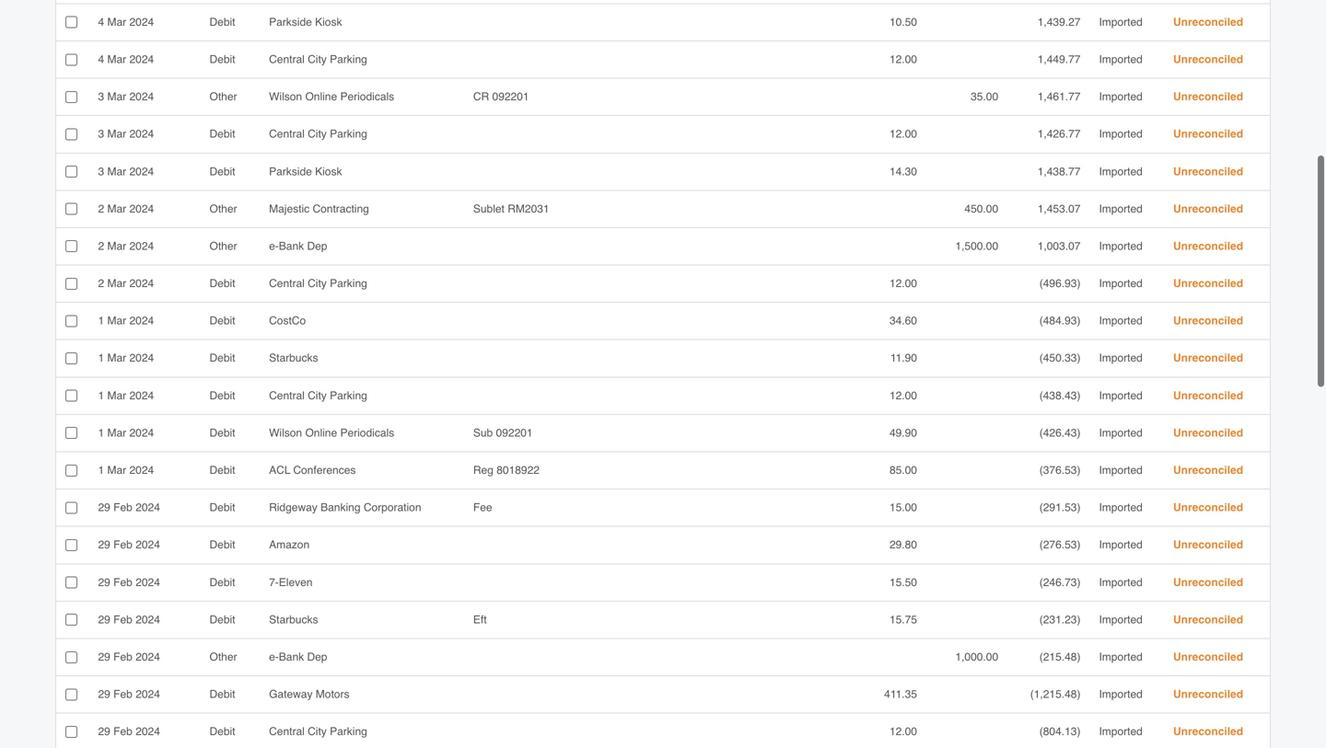 Task type: vqa. For each thing, say whether or not it's contained in the screenshot.


Task type: describe. For each thing, give the bounding box(es) containing it.
sublet rm2031
[[473, 203, 550, 215]]

(215.48)
[[1040, 651, 1081, 664]]

unreconciled for 1,449.77
[[1174, 53, 1244, 66]]

(1,215.48)
[[1031, 689, 1081, 702]]

unreconciled for 1,461.77
[[1174, 90, 1244, 103]]

feb for e-
[[113, 651, 133, 664]]

2024 for (804.13)
[[136, 726, 160, 739]]

mar for (450.33)
[[107, 352, 126, 365]]

e- for 2 mar 2024
[[269, 240, 279, 253]]

unreconciled for 1,438.77
[[1174, 165, 1244, 178]]

11.90
[[891, 352, 918, 365]]

2024 for (438.43)
[[129, 390, 154, 402]]

2024 for (276.53)
[[136, 539, 160, 552]]

debit for (804.13)
[[210, 726, 235, 739]]

mar for (438.43)
[[107, 390, 126, 402]]

contracting
[[313, 203, 369, 215]]

imported for (215.48)
[[1100, 651, 1143, 664]]

city for 1 mar 2024
[[308, 390, 327, 402]]

2 29 feb 2024 from the top
[[98, 539, 160, 552]]

imported for (246.73)
[[1100, 577, 1143, 589]]

unreconciled for (484.93)
[[1174, 315, 1244, 328]]

49.90
[[890, 427, 918, 440]]

(426.43)
[[1040, 427, 1081, 440]]

e-bank dep for 2 mar 2024
[[269, 240, 327, 253]]

3 mar 2024 for wilson online periodicals
[[98, 90, 154, 103]]

unreconciled for (215.48)
[[1174, 651, 1244, 664]]

29 feb 2024 for gateway
[[98, 689, 160, 702]]

debit for (426.43)
[[210, 427, 235, 440]]

29 feb 2024 for 7-
[[98, 577, 160, 589]]

29 feb 2024 for central
[[98, 726, 160, 739]]

2024 for 1,453.07
[[129, 203, 154, 215]]

imported for (496.93)
[[1100, 277, 1143, 290]]

other for 450.00
[[210, 203, 237, 215]]

8018922
[[497, 464, 540, 477]]

1 1 from the top
[[98, 315, 104, 328]]

unreconciled for (291.53)
[[1174, 502, 1244, 515]]

29 for 7-
[[98, 577, 110, 589]]

2024 for 1,426.77
[[129, 128, 154, 141]]

2024 for (426.43)
[[129, 427, 154, 440]]

debit for (291.53)
[[210, 502, 235, 515]]

eft
[[473, 614, 487, 627]]

imported for (291.53)
[[1100, 502, 1143, 515]]

4 mar 2024 for central city parking
[[98, 53, 154, 66]]

sublet
[[473, 203, 505, 215]]

1,426.77
[[1038, 128, 1081, 141]]

imported for 1,426.77
[[1100, 128, 1143, 141]]

3 mar 2024 for central city parking
[[98, 128, 154, 141]]

reg 8018922
[[473, 464, 540, 477]]

1 for central
[[98, 390, 104, 402]]

4 29 feb 2024 from the top
[[98, 614, 160, 627]]

debit for (231.23)
[[210, 614, 235, 627]]

cr
[[473, 90, 489, 103]]

central for 2 mar 2024
[[269, 277, 305, 290]]

online for other
[[305, 90, 337, 103]]

feb for gateway
[[113, 689, 133, 702]]

unreconciled for (426.43)
[[1174, 427, 1244, 440]]

majestic contracting
[[269, 203, 369, 215]]

2024 for (484.93)
[[129, 315, 154, 328]]

other for 1,500.00
[[210, 240, 237, 253]]

sub
[[473, 427, 493, 440]]

7-
[[269, 577, 279, 589]]

1,453.07
[[1038, 203, 1081, 215]]

debit for (438.43)
[[210, 390, 235, 402]]

3 for parkside kiosk
[[98, 165, 104, 178]]

2024 for (291.53)
[[136, 502, 160, 515]]

parkside kiosk for 4 mar 2024
[[269, 16, 342, 28]]

mar for 1,426.77
[[107, 128, 126, 141]]

34.60
[[890, 315, 918, 328]]

35.00
[[971, 90, 999, 103]]

4 feb from the top
[[113, 614, 133, 627]]

debit for (276.53)
[[210, 539, 235, 552]]

(450.33)
[[1040, 352, 1081, 365]]

imported for (376.53)
[[1100, 464, 1143, 477]]

unreconciled for (231.23)
[[1174, 614, 1244, 627]]

reg
[[473, 464, 494, 477]]

2 for e-bank dep
[[98, 240, 104, 253]]

(496.93)
[[1040, 277, 1081, 290]]

1,461.77
[[1038, 90, 1081, 103]]

unreconciled for (376.53)
[[1174, 464, 1244, 477]]

parkside kiosk for 3 mar 2024
[[269, 165, 342, 178]]

central for 1 mar 2024
[[269, 390, 305, 402]]

dep for 2 mar 2024
[[307, 240, 327, 253]]

2 for central city parking
[[98, 277, 104, 290]]

1 mar 2024 for central
[[98, 390, 154, 402]]

12.00 for 1,449.77
[[890, 53, 918, 66]]

debit for (484.93)
[[210, 315, 235, 328]]

4 mar 2024 for parkside kiosk
[[98, 16, 154, 28]]

15.00
[[890, 502, 918, 515]]

wilson online periodicals for other
[[269, 90, 394, 103]]

unreconciled for (804.13)
[[1174, 726, 1244, 739]]

city for 4 mar 2024
[[308, 53, 327, 66]]

feb for 7-
[[113, 577, 133, 589]]

feb for central
[[113, 726, 133, 739]]

central for 3 mar 2024
[[269, 128, 305, 141]]

imported for 1,449.77
[[1100, 53, 1143, 66]]

1 for acl
[[98, 464, 104, 477]]

(231.23)
[[1040, 614, 1081, 627]]

1 1 mar 2024 from the top
[[98, 315, 154, 328]]

corporation
[[364, 502, 422, 515]]

parking for 29 feb 2024
[[330, 726, 367, 739]]

(484.93)
[[1040, 315, 1081, 328]]

2 29 from the top
[[98, 539, 110, 552]]

1 mar 2024 for acl
[[98, 464, 154, 477]]

2024 for (231.23)
[[136, 614, 160, 627]]

eleven
[[279, 577, 313, 589]]

imported for (426.43)
[[1100, 427, 1143, 440]]

mar for 1,003.07
[[107, 240, 126, 253]]

4 for central city parking
[[98, 53, 104, 66]]

(376.53)
[[1040, 464, 1081, 477]]

29 for central
[[98, 726, 110, 739]]

majestic
[[269, 203, 310, 215]]

unreconciled for (1,215.48)
[[1174, 689, 1244, 702]]

ridgeway
[[269, 502, 318, 515]]

unreconciled for 1,003.07
[[1174, 240, 1244, 253]]

29 feb 2024 for ridgeway
[[98, 502, 160, 515]]

costco
[[269, 315, 306, 328]]

city for 3 mar 2024
[[308, 128, 327, 141]]

imported for (804.13)
[[1100, 726, 1143, 739]]

7-eleven
[[269, 577, 313, 589]]

central city parking for 1 mar 2024
[[269, 390, 367, 402]]

1,000.00
[[956, 651, 999, 664]]

29 for e-
[[98, 651, 110, 664]]

central city parking for 2 mar 2024
[[269, 277, 367, 290]]



Task type: locate. For each thing, give the bounding box(es) containing it.
imported right "1,003.07"
[[1100, 240, 1143, 253]]

15 debit from the top
[[210, 689, 235, 702]]

1 debit from the top
[[210, 16, 235, 28]]

(276.53)
[[1040, 539, 1081, 552]]

2 imported from the top
[[1100, 53, 1143, 66]]

1 vertical spatial 3
[[98, 128, 104, 141]]

wilson online periodicals for debit
[[269, 427, 394, 440]]

cr 092201
[[473, 90, 529, 103]]

3 feb from the top
[[113, 577, 133, 589]]

0 vertical spatial 3
[[98, 90, 104, 103]]

imported right (1,215.48)
[[1100, 689, 1143, 702]]

1,500.00
[[956, 240, 999, 253]]

12.00 down 10.50
[[890, 53, 918, 66]]

2 unreconciled from the top
[[1174, 53, 1244, 66]]

bank for 29 feb 2024
[[279, 651, 304, 664]]

1 kiosk from the top
[[315, 16, 342, 28]]

4 1 mar 2024 from the top
[[98, 427, 154, 440]]

2024 for (1,215.48)
[[136, 689, 160, 702]]

imported right (291.53)
[[1100, 502, 1143, 515]]

other for 35.00
[[210, 90, 237, 103]]

1 city from the top
[[308, 53, 327, 66]]

9 mar from the top
[[107, 315, 126, 328]]

0 vertical spatial kiosk
[[315, 16, 342, 28]]

7 feb from the top
[[113, 726, 133, 739]]

mar for (496.93)
[[107, 277, 126, 290]]

2 parking from the top
[[330, 128, 367, 141]]

other
[[210, 90, 237, 103], [210, 203, 237, 215], [210, 240, 237, 253], [210, 651, 237, 664]]

5 1 from the top
[[98, 464, 104, 477]]

2 3 mar 2024 from the top
[[98, 128, 154, 141]]

29
[[98, 502, 110, 515], [98, 539, 110, 552], [98, 577, 110, 589], [98, 614, 110, 627], [98, 651, 110, 664], [98, 689, 110, 702], [98, 726, 110, 739]]

parkside for 3 mar 2024
[[269, 165, 312, 178]]

4 debit from the top
[[210, 165, 235, 178]]

8 imported from the top
[[1100, 277, 1143, 290]]

feb for ridgeway
[[113, 502, 133, 515]]

imported for (231.23)
[[1100, 614, 1143, 627]]

1 central city parking from the top
[[269, 53, 367, 66]]

unreconciled for (438.43)
[[1174, 390, 1244, 402]]

imported right (484.93)
[[1100, 315, 1143, 328]]

(246.73)
[[1040, 577, 1081, 589]]

1 e- from the top
[[269, 240, 279, 253]]

1 vertical spatial wilson
[[269, 427, 302, 440]]

0 vertical spatial e-
[[269, 240, 279, 253]]

dep
[[307, 240, 327, 253], [307, 651, 327, 664]]

1 vertical spatial parkside kiosk
[[269, 165, 342, 178]]

1 4 from the top
[[98, 16, 104, 28]]

1,449.77
[[1038, 53, 1081, 66]]

starbucks for 1 mar 2024
[[269, 352, 318, 365]]

7 unreconciled from the top
[[1174, 240, 1244, 253]]

parking for 2 mar 2024
[[330, 277, 367, 290]]

13 unreconciled from the top
[[1174, 464, 1244, 477]]

12.00
[[890, 53, 918, 66], [890, 128, 918, 141], [890, 277, 918, 290], [890, 390, 918, 402], [890, 726, 918, 739]]

6 mar from the top
[[107, 203, 126, 215]]

e-bank dep down majestic
[[269, 240, 327, 253]]

fee
[[473, 502, 492, 515]]

2024 for (496.93)
[[129, 277, 154, 290]]

4 unreconciled from the top
[[1174, 128, 1244, 141]]

1 vertical spatial 2 mar 2024
[[98, 240, 154, 253]]

acl
[[269, 464, 290, 477]]

e-bank dep
[[269, 240, 327, 253], [269, 651, 327, 664]]

2024 for 1,439.27
[[129, 16, 154, 28]]

3 central from the top
[[269, 277, 305, 290]]

2 1 from the top
[[98, 352, 104, 365]]

0 vertical spatial wilson online periodicals
[[269, 90, 394, 103]]

2 1 mar 2024 from the top
[[98, 352, 154, 365]]

0 vertical spatial periodicals
[[340, 90, 394, 103]]

1 vertical spatial dep
[[307, 651, 327, 664]]

2 vertical spatial 3 mar 2024
[[98, 165, 154, 178]]

imported right 1,438.77
[[1100, 165, 1143, 178]]

debit for (1,215.48)
[[210, 689, 235, 702]]

central for 4 mar 2024
[[269, 53, 305, 66]]

(438.43)
[[1040, 390, 1081, 402]]

11 mar from the top
[[107, 390, 126, 402]]

2 online from the top
[[305, 427, 337, 440]]

092201 right sub
[[496, 427, 533, 440]]

imported for 1,438.77
[[1100, 165, 1143, 178]]

12 mar from the top
[[107, 427, 126, 440]]

imported right (276.53)
[[1100, 539, 1143, 552]]

2024 for (376.53)
[[129, 464, 154, 477]]

0 vertical spatial starbucks
[[269, 352, 318, 365]]

e- up gateway
[[269, 651, 279, 664]]

1 vertical spatial 2
[[98, 240, 104, 253]]

imported for (484.93)
[[1100, 315, 1143, 328]]

debit for (246.73)
[[210, 577, 235, 589]]

1 periodicals from the top
[[340, 90, 394, 103]]

imported right 1,453.07
[[1100, 203, 1143, 215]]

banking
[[321, 502, 361, 515]]

4 city from the top
[[308, 390, 327, 402]]

kiosk
[[315, 16, 342, 28], [315, 165, 342, 178]]

4 other from the top
[[210, 651, 237, 664]]

1 3 mar 2024 from the top
[[98, 90, 154, 103]]

1 3 from the top
[[98, 90, 104, 103]]

wilson online periodicals
[[269, 90, 394, 103], [269, 427, 394, 440]]

1,439.27
[[1038, 16, 1081, 28]]

1 vertical spatial 4 mar 2024
[[98, 53, 154, 66]]

2 4 from the top
[[98, 53, 104, 66]]

amazon
[[269, 539, 310, 552]]

29 for ridgeway
[[98, 502, 110, 515]]

2024 for 1,003.07
[[129, 240, 154, 253]]

1 2 from the top
[[98, 203, 104, 215]]

3
[[98, 90, 104, 103], [98, 128, 104, 141], [98, 165, 104, 178]]

imported right 1,439.27
[[1100, 16, 1143, 28]]

conferences
[[293, 464, 356, 477]]

0 vertical spatial 4 mar 2024
[[98, 16, 154, 28]]

acl conferences
[[269, 464, 356, 477]]

411.35
[[885, 689, 918, 702]]

2 mar 2024
[[98, 203, 154, 215], [98, 240, 154, 253], [98, 277, 154, 290]]

mar
[[107, 16, 126, 28], [107, 53, 126, 66], [107, 90, 126, 103], [107, 128, 126, 141], [107, 165, 126, 178], [107, 203, 126, 215], [107, 240, 126, 253], [107, 277, 126, 290], [107, 315, 126, 328], [107, 352, 126, 365], [107, 390, 126, 402], [107, 427, 126, 440], [107, 464, 126, 477]]

15.50
[[890, 577, 918, 589]]

debit for (496.93)
[[210, 277, 235, 290]]

6 29 feb 2024 from the top
[[98, 689, 160, 702]]

12.00 up the 49.90
[[890, 390, 918, 402]]

e- down majestic
[[269, 240, 279, 253]]

0 vertical spatial 4
[[98, 16, 104, 28]]

092201 right cr
[[492, 90, 529, 103]]

gateway
[[269, 689, 313, 702]]

4
[[98, 16, 104, 28], [98, 53, 104, 66]]

e-
[[269, 240, 279, 253], [269, 651, 279, 664]]

2 vertical spatial 3
[[98, 165, 104, 178]]

2 feb from the top
[[113, 539, 133, 552]]

1 vertical spatial 3 mar 2024
[[98, 128, 154, 141]]

imported right 1,449.77
[[1100, 53, 1143, 66]]

0 vertical spatial 2
[[98, 203, 104, 215]]

debit for 1,439.27
[[210, 16, 235, 28]]

1 vertical spatial e-bank dep
[[269, 651, 327, 664]]

5 city from the top
[[308, 726, 327, 739]]

city
[[308, 53, 327, 66], [308, 128, 327, 141], [308, 277, 327, 290], [308, 390, 327, 402], [308, 726, 327, 739]]

7 29 feb 2024 from the top
[[98, 726, 160, 739]]

10.50
[[890, 16, 918, 28]]

debit
[[210, 16, 235, 28], [210, 53, 235, 66], [210, 128, 235, 141], [210, 165, 235, 178], [210, 277, 235, 290], [210, 315, 235, 328], [210, 352, 235, 365], [210, 390, 235, 402], [210, 427, 235, 440], [210, 464, 235, 477], [210, 502, 235, 515], [210, 539, 235, 552], [210, 577, 235, 589], [210, 614, 235, 627], [210, 689, 235, 702], [210, 726, 235, 739]]

092201 for cr 092201
[[492, 90, 529, 103]]

5 feb from the top
[[113, 651, 133, 664]]

1 parkside kiosk from the top
[[269, 16, 342, 28]]

2 debit from the top
[[210, 53, 235, 66]]

0 vertical spatial 3 mar 2024
[[98, 90, 154, 103]]

starbucks down the costco
[[269, 352, 318, 365]]

2 central from the top
[[269, 128, 305, 141]]

1 vertical spatial bank
[[279, 651, 304, 664]]

2 vertical spatial 2
[[98, 277, 104, 290]]

0 vertical spatial 092201
[[492, 90, 529, 103]]

29.80
[[890, 539, 918, 552]]

12.00 for (496.93)
[[890, 277, 918, 290]]

12 imported from the top
[[1100, 427, 1143, 440]]

3 mar 2024
[[98, 90, 154, 103], [98, 128, 154, 141], [98, 165, 154, 178]]

29 for gateway
[[98, 689, 110, 702]]

0 vertical spatial parkside kiosk
[[269, 16, 342, 28]]

3 1 from the top
[[98, 390, 104, 402]]

kiosk for 3 mar 2024
[[315, 165, 342, 178]]

mar for (376.53)
[[107, 464, 126, 477]]

imported
[[1100, 16, 1143, 28], [1100, 53, 1143, 66], [1100, 90, 1143, 103], [1100, 128, 1143, 141], [1100, 165, 1143, 178], [1100, 203, 1143, 215], [1100, 240, 1143, 253], [1100, 277, 1143, 290], [1100, 315, 1143, 328], [1100, 352, 1143, 365], [1100, 390, 1143, 402], [1100, 427, 1143, 440], [1100, 464, 1143, 477], [1100, 502, 1143, 515], [1100, 539, 1143, 552], [1100, 577, 1143, 589], [1100, 614, 1143, 627], [1100, 651, 1143, 664], [1100, 689, 1143, 702], [1100, 726, 1143, 739]]

2 2 mar 2024 from the top
[[98, 240, 154, 253]]

2 parkside from the top
[[269, 165, 312, 178]]

dep up gateway motors
[[307, 651, 327, 664]]

imported for (276.53)
[[1100, 539, 1143, 552]]

3 city from the top
[[308, 277, 327, 290]]

1 vertical spatial kiosk
[[315, 165, 342, 178]]

4 29 from the top
[[98, 614, 110, 627]]

imported right (426.43)
[[1100, 427, 1143, 440]]

2024 for (450.33)
[[129, 352, 154, 365]]

14 imported from the top
[[1100, 502, 1143, 515]]

online
[[305, 90, 337, 103], [305, 427, 337, 440]]

1 e-bank dep from the top
[[269, 240, 327, 253]]

9 unreconciled from the top
[[1174, 315, 1244, 328]]

7 debit from the top
[[210, 352, 235, 365]]

sub 092201
[[473, 427, 533, 440]]

3 central city parking from the top
[[269, 277, 367, 290]]

debit for 1,449.77
[[210, 53, 235, 66]]

central city parking for 29 feb 2024
[[269, 726, 367, 739]]

1 online from the top
[[305, 90, 337, 103]]

10 mar from the top
[[107, 352, 126, 365]]

2 wilson online periodicals from the top
[[269, 427, 394, 440]]

12.00 for (804.13)
[[890, 726, 918, 739]]

2 parkside kiosk from the top
[[269, 165, 342, 178]]

12.00 up the 14.30
[[890, 128, 918, 141]]

parkside
[[269, 16, 312, 28], [269, 165, 312, 178]]

1 other from the top
[[210, 90, 237, 103]]

2024 for 1,449.77
[[129, 53, 154, 66]]

periodicals
[[340, 90, 394, 103], [340, 427, 394, 440]]

e- for 29 feb 2024
[[269, 651, 279, 664]]

29 feb 2024
[[98, 502, 160, 515], [98, 539, 160, 552], [98, 577, 160, 589], [98, 614, 160, 627], [98, 651, 160, 664], [98, 689, 160, 702], [98, 726, 160, 739]]

1 wilson online periodicals from the top
[[269, 90, 394, 103]]

2 mar 2024 for central city parking
[[98, 277, 154, 290]]

feb
[[113, 502, 133, 515], [113, 539, 133, 552], [113, 577, 133, 589], [113, 614, 133, 627], [113, 651, 133, 664], [113, 689, 133, 702], [113, 726, 133, 739]]

1 vertical spatial 092201
[[496, 427, 533, 440]]

20 unreconciled from the top
[[1174, 726, 1244, 739]]

1 12.00 from the top
[[890, 53, 918, 66]]

0 vertical spatial wilson
[[269, 90, 302, 103]]

16 imported from the top
[[1100, 577, 1143, 589]]

3 imported from the top
[[1100, 90, 1143, 103]]

2024
[[129, 16, 154, 28], [129, 53, 154, 66], [129, 90, 154, 103], [129, 128, 154, 141], [129, 165, 154, 178], [129, 203, 154, 215], [129, 240, 154, 253], [129, 277, 154, 290], [129, 315, 154, 328], [129, 352, 154, 365], [129, 390, 154, 402], [129, 427, 154, 440], [129, 464, 154, 477], [136, 502, 160, 515], [136, 539, 160, 552], [136, 577, 160, 589], [136, 614, 160, 627], [136, 651, 160, 664], [136, 689, 160, 702], [136, 726, 160, 739]]

2 city from the top
[[308, 128, 327, 141]]

unreconciled for (496.93)
[[1174, 277, 1244, 290]]

1 29 feb 2024 from the top
[[98, 502, 160, 515]]

periodicals for sub 092201
[[340, 427, 394, 440]]

9 debit from the top
[[210, 427, 235, 440]]

imported for (1,215.48)
[[1100, 689, 1143, 702]]

rm2031
[[508, 203, 550, 215]]

imported right (450.33)
[[1100, 352, 1143, 365]]

1 starbucks from the top
[[269, 352, 318, 365]]

3 2 mar 2024 from the top
[[98, 277, 154, 290]]

5 29 from the top
[[98, 651, 110, 664]]

bank for 2 mar 2024
[[279, 240, 304, 253]]

kiosk for 4 mar 2024
[[315, 16, 342, 28]]

central
[[269, 53, 305, 66], [269, 128, 305, 141], [269, 277, 305, 290], [269, 390, 305, 402], [269, 726, 305, 739]]

parkside kiosk
[[269, 16, 342, 28], [269, 165, 342, 178]]

wilson
[[269, 90, 302, 103], [269, 427, 302, 440]]

2 starbucks from the top
[[269, 614, 318, 627]]

2 3 from the top
[[98, 128, 104, 141]]

2 dep from the top
[[307, 651, 327, 664]]

parking for 1 mar 2024
[[330, 390, 367, 402]]

ridgeway banking corporation
[[269, 502, 422, 515]]

1 vertical spatial e-
[[269, 651, 279, 664]]

parking
[[330, 53, 367, 66], [330, 128, 367, 141], [330, 277, 367, 290], [330, 390, 367, 402], [330, 726, 367, 739]]

5 12.00 from the top
[[890, 726, 918, 739]]

0 vertical spatial parkside
[[269, 16, 312, 28]]

unreconciled for (450.33)
[[1174, 352, 1244, 365]]

1 29 from the top
[[98, 502, 110, 515]]

None checkbox
[[65, 16, 77, 28], [65, 54, 77, 66], [65, 91, 77, 103], [65, 128, 77, 140], [65, 166, 77, 178], [65, 278, 77, 290], [65, 315, 77, 327], [65, 390, 77, 402], [65, 428, 77, 440], [65, 465, 77, 477], [65, 502, 77, 514], [65, 540, 77, 552], [65, 577, 77, 589], [65, 615, 77, 627], [65, 689, 77, 701], [65, 727, 77, 739], [65, 16, 77, 28], [65, 54, 77, 66], [65, 91, 77, 103], [65, 128, 77, 140], [65, 166, 77, 178], [65, 278, 77, 290], [65, 315, 77, 327], [65, 390, 77, 402], [65, 428, 77, 440], [65, 465, 77, 477], [65, 502, 77, 514], [65, 540, 77, 552], [65, 577, 77, 589], [65, 615, 77, 627], [65, 689, 77, 701], [65, 727, 77, 739]]

imported right (215.48)
[[1100, 651, 1143, 664]]

imported right (804.13)
[[1100, 726, 1143, 739]]

(804.13)
[[1040, 726, 1081, 739]]

unreconciled for 1,453.07
[[1174, 203, 1244, 215]]

mar for 1,438.77
[[107, 165, 126, 178]]

starbucks
[[269, 352, 318, 365], [269, 614, 318, 627]]

parkside for 4 mar 2024
[[269, 16, 312, 28]]

2 vertical spatial 2 mar 2024
[[98, 277, 154, 290]]

dep down majestic contracting
[[307, 240, 327, 253]]

12 debit from the top
[[210, 539, 235, 552]]

1 parkside from the top
[[269, 16, 312, 28]]

4 mar 2024
[[98, 16, 154, 28], [98, 53, 154, 66]]

imported right "(376.53)"
[[1100, 464, 1143, 477]]

2 mar from the top
[[107, 53, 126, 66]]

e-bank dep up gateway
[[269, 651, 327, 664]]

1 wilson from the top
[[269, 90, 302, 103]]

dep for 29 feb 2024
[[307, 651, 327, 664]]

14.30
[[890, 165, 918, 178]]

0 vertical spatial dep
[[307, 240, 327, 253]]

bank
[[279, 240, 304, 253], [279, 651, 304, 664]]

imported right (438.43)
[[1100, 390, 1143, 402]]

unreconciled for 1,426.77
[[1174, 128, 1244, 141]]

bank down majestic
[[279, 240, 304, 253]]

debit for (376.53)
[[210, 464, 235, 477]]

13 imported from the top
[[1100, 464, 1143, 477]]

1 vertical spatial periodicals
[[340, 427, 394, 440]]

8 debit from the top
[[210, 390, 235, 402]]

imported right 1,426.77
[[1100, 128, 1143, 141]]

imported right 1,461.77
[[1100, 90, 1143, 103]]

None checkbox
[[65, 203, 77, 215], [65, 241, 77, 253], [65, 353, 77, 365], [65, 652, 77, 664], [65, 203, 77, 215], [65, 241, 77, 253], [65, 353, 77, 365], [65, 652, 77, 664]]

2 mar 2024 for e-bank dep
[[98, 240, 154, 253]]

mar for 1,439.27
[[107, 16, 126, 28]]

450.00
[[965, 203, 999, 215]]

0 vertical spatial bank
[[279, 240, 304, 253]]

(291.53)
[[1040, 502, 1081, 515]]

12.00 down 411.35
[[890, 726, 918, 739]]

3 for central city parking
[[98, 128, 104, 141]]

1 mar 2024
[[98, 315, 154, 328], [98, 352, 154, 365], [98, 390, 154, 402], [98, 427, 154, 440], [98, 464, 154, 477]]

1 for wilson
[[98, 427, 104, 440]]

5 unreconciled from the top
[[1174, 165, 1244, 178]]

0 vertical spatial 2 mar 2024
[[98, 203, 154, 215]]

14 unreconciled from the top
[[1174, 502, 1244, 515]]

092201
[[492, 90, 529, 103], [496, 427, 533, 440]]

15.75
[[890, 614, 918, 627]]

19 unreconciled from the top
[[1174, 689, 1244, 702]]

2 for majestic contracting
[[98, 203, 104, 215]]

central for 29 feb 2024
[[269, 726, 305, 739]]

5 imported from the top
[[1100, 165, 1143, 178]]

1 vertical spatial starbucks
[[269, 614, 318, 627]]

motors
[[316, 689, 350, 702]]

imported right (246.73)
[[1100, 577, 1143, 589]]

1 mar 2024 for wilson
[[98, 427, 154, 440]]

bank up gateway
[[279, 651, 304, 664]]

5 central from the top
[[269, 726, 305, 739]]

3 mar 2024 for parkside kiosk
[[98, 165, 154, 178]]

1 vertical spatial wilson online periodicals
[[269, 427, 394, 440]]

6 debit from the top
[[210, 315, 235, 328]]

3 parking from the top
[[330, 277, 367, 290]]

12.00 for 1,426.77
[[890, 128, 918, 141]]

1,438.77
[[1038, 165, 1081, 178]]

e-bank dep for 29 feb 2024
[[269, 651, 327, 664]]

gateway motors
[[269, 689, 350, 702]]

1
[[98, 315, 104, 328], [98, 352, 104, 365], [98, 390, 104, 402], [98, 427, 104, 440], [98, 464, 104, 477]]

2
[[98, 203, 104, 215], [98, 240, 104, 253], [98, 277, 104, 290]]

2024 for (215.48)
[[136, 651, 160, 664]]

1 vertical spatial 4
[[98, 53, 104, 66]]

2024 for (246.73)
[[136, 577, 160, 589]]

starbucks for 29 feb 2024
[[269, 614, 318, 627]]

starbucks down eleven
[[269, 614, 318, 627]]

0 vertical spatial online
[[305, 90, 337, 103]]

11 imported from the top
[[1100, 390, 1143, 402]]

2 2 from the top
[[98, 240, 104, 253]]

1 2 mar 2024 from the top
[[98, 203, 154, 215]]

9 imported from the top
[[1100, 315, 1143, 328]]

0 vertical spatial e-bank dep
[[269, 240, 327, 253]]

85.00
[[890, 464, 918, 477]]

3 29 feb 2024 from the top
[[98, 577, 160, 589]]

1,003.07
[[1038, 240, 1081, 253]]

15 imported from the top
[[1100, 539, 1143, 552]]

3 unreconciled from the top
[[1174, 90, 1244, 103]]

mar for 1,453.07
[[107, 203, 126, 215]]

10 debit from the top
[[210, 464, 235, 477]]

city for 29 feb 2024
[[308, 726, 327, 739]]

imported right (231.23)
[[1100, 614, 1143, 627]]

12.00 up 34.60
[[890, 277, 918, 290]]

1 vertical spatial online
[[305, 427, 337, 440]]

imported right (496.93) at right top
[[1100, 277, 1143, 290]]

3 mar from the top
[[107, 90, 126, 103]]

central city parking
[[269, 53, 367, 66], [269, 128, 367, 141], [269, 277, 367, 290], [269, 390, 367, 402], [269, 726, 367, 739]]

unreconciled
[[1174, 16, 1244, 28], [1174, 53, 1244, 66], [1174, 90, 1244, 103], [1174, 128, 1244, 141], [1174, 165, 1244, 178], [1174, 203, 1244, 215], [1174, 240, 1244, 253], [1174, 277, 1244, 290], [1174, 315, 1244, 328], [1174, 352, 1244, 365], [1174, 390, 1244, 402], [1174, 427, 1244, 440], [1174, 464, 1244, 477], [1174, 502, 1244, 515], [1174, 539, 1244, 552], [1174, 577, 1244, 589], [1174, 614, 1244, 627], [1174, 651, 1244, 664], [1174, 689, 1244, 702], [1174, 726, 1244, 739]]

1 bank from the top
[[279, 240, 304, 253]]

1 vertical spatial parkside
[[269, 165, 312, 178]]



